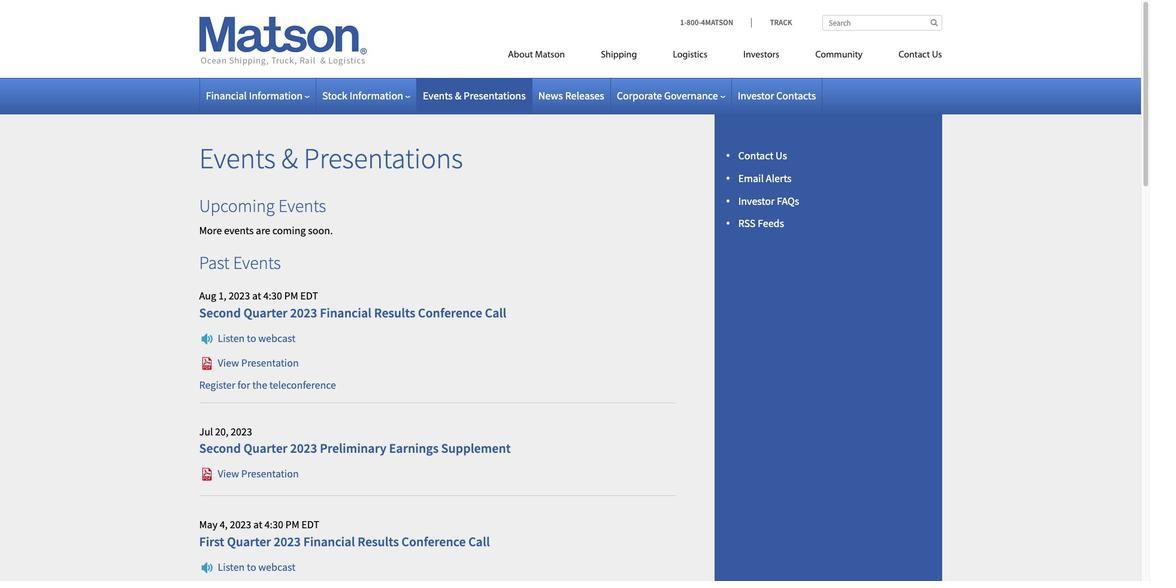 Task type: vqa. For each thing, say whether or not it's contained in the screenshot.
the right Presentations
yes



Task type: describe. For each thing, give the bounding box(es) containing it.
register for the teleconference link
[[199, 378, 336, 392]]

aug 1, 2023 at 4:30 pm edt second quarter 2023 financial results conference call
[[199, 289, 507, 321]]

investor faqs link
[[739, 194, 800, 208]]

first quarter 2023 financial results conference call link
[[199, 533, 490, 550]]

investor for investor faqs
[[739, 194, 775, 208]]

for
[[238, 378, 250, 392]]

are
[[256, 223, 270, 237]]

corporate governance
[[617, 89, 718, 102]]

listen to webcast link for second quarter 2023 financial results conference call
[[199, 331, 296, 345]]

logistics link
[[655, 44, 726, 69]]

0 vertical spatial financial
[[206, 89, 247, 102]]

0 horizontal spatial contact
[[739, 149, 774, 162]]

listen for first quarter 2023 financial results conference call
[[218, 560, 245, 574]]

4,
[[220, 518, 228, 532]]

view presentation inside 'second quarter 2023 financial results conference call' article
[[218, 356, 299, 370]]

register
[[199, 378, 236, 392]]

us inside top menu navigation
[[932, 50, 942, 60]]

view inside second quarter 2023 preliminary earnings supplement article
[[218, 467, 239, 481]]

1 vertical spatial events & presentations
[[199, 140, 463, 176]]

0 horizontal spatial us
[[776, 149, 787, 162]]

upcoming
[[199, 194, 275, 217]]

feeds
[[758, 217, 785, 230]]

0 vertical spatial events & presentations
[[423, 89, 526, 102]]

quarter for second
[[244, 305, 288, 321]]

second quarter 2023 financial results conference call link
[[199, 305, 507, 321]]

stock information link
[[322, 89, 411, 102]]

listen for second quarter 2023 financial results conference call
[[218, 331, 245, 345]]

view presentation link inside 'second quarter 2023 financial results conference call' article
[[199, 356, 299, 370]]

jul 20, 2023 second quarter 2023 preliminary earnings supplement
[[199, 425, 511, 457]]

email alerts
[[739, 171, 792, 185]]

top menu navigation
[[454, 44, 942, 69]]

jul
[[199, 425, 213, 438]]

to for first quarter 2023 financial results conference call
[[247, 560, 256, 574]]

financial information
[[206, 89, 303, 102]]

coming
[[273, 223, 306, 237]]

rss
[[739, 217, 756, 230]]

stock
[[322, 89, 348, 102]]

second quarter 2023 financial results conference call article
[[199, 280, 676, 403]]

news releases
[[539, 89, 605, 102]]

1-800-4matson
[[681, 17, 734, 28]]

4:30 for first
[[265, 518, 283, 532]]

shipping
[[601, 50, 637, 60]]

financial information link
[[206, 89, 310, 102]]

corporate
[[617, 89, 662, 102]]

quarter for first
[[227, 533, 271, 550]]

investor for investor contacts
[[738, 89, 775, 102]]

aug
[[199, 289, 216, 303]]

logistics
[[673, 50, 708, 60]]

1-800-4matson link
[[681, 17, 752, 28]]

more
[[199, 223, 222, 237]]

contacts
[[777, 89, 816, 102]]

first quarter 2023 financial results conference call article
[[199, 508, 676, 581]]

soon.
[[308, 223, 333, 237]]

presentation inside second quarter 2023 preliminary earnings supplement article
[[241, 467, 299, 481]]

matson image
[[199, 17, 367, 66]]

email
[[739, 171, 764, 185]]

contact inside top menu navigation
[[899, 50, 930, 60]]

at for second
[[252, 289, 261, 303]]

the
[[252, 378, 267, 392]]

matson
[[535, 50, 565, 60]]

about matson link
[[490, 44, 583, 69]]

upcoming  events
[[199, 194, 326, 217]]

1,
[[219, 289, 227, 303]]

listen to webcast link for first quarter 2023 financial results conference call
[[199, 560, 296, 574]]

call for first
[[469, 533, 490, 550]]

4matson
[[702, 17, 734, 28]]

second inside aug 1, 2023 at 4:30 pm edt second quarter 2023 financial results conference call
[[199, 305, 241, 321]]

financial for second
[[320, 305, 372, 321]]

edt for first
[[302, 518, 320, 532]]

preliminary
[[320, 440, 387, 457]]

information for financial information
[[249, 89, 303, 102]]

alerts
[[766, 171, 792, 185]]

track link
[[752, 17, 793, 28]]

first
[[199, 533, 224, 550]]

1 vertical spatial presentations
[[304, 140, 463, 176]]

more events are coming soon.
[[199, 223, 333, 237]]

pm for second
[[284, 289, 298, 303]]

800-
[[687, 17, 702, 28]]

supplement
[[441, 440, 511, 457]]



Task type: locate. For each thing, give the bounding box(es) containing it.
edt for second
[[300, 289, 318, 303]]

search image
[[931, 19, 938, 26]]

webcast inside 'second quarter 2023 financial results conference call' article
[[258, 331, 296, 345]]

view presentation up the the
[[218, 356, 299, 370]]

edt inside aug 1, 2023 at 4:30 pm edt second quarter 2023 financial results conference call
[[300, 289, 318, 303]]

0 vertical spatial edt
[[300, 289, 318, 303]]

edt inside may 4, 2023 at 4:30 pm edt first quarter 2023 financial results conference call
[[302, 518, 320, 532]]

stock information
[[322, 89, 403, 102]]

quarter inside aug 1, 2023 at 4:30 pm edt second quarter 2023 financial results conference call
[[244, 305, 288, 321]]

webcast
[[258, 331, 296, 345], [258, 560, 296, 574]]

1-
[[681, 17, 687, 28]]

financial inside may 4, 2023 at 4:30 pm edt first quarter 2023 financial results conference call
[[304, 533, 355, 550]]

at right 4, in the bottom of the page
[[254, 518, 262, 532]]

2 to from the top
[[247, 560, 256, 574]]

second down 1,
[[199, 305, 241, 321]]

1 listen to webcast from the top
[[218, 331, 296, 345]]

0 vertical spatial webcast
[[258, 331, 296, 345]]

2 view presentation from the top
[[218, 467, 299, 481]]

0 vertical spatial us
[[932, 50, 942, 60]]

financial inside aug 1, 2023 at 4:30 pm edt second quarter 2023 financial results conference call
[[320, 305, 372, 321]]

investor contacts
[[738, 89, 816, 102]]

1 vertical spatial listen to webcast
[[218, 560, 296, 574]]

to inside 'second quarter 2023 financial results conference call' article
[[247, 331, 256, 345]]

1 vertical spatial &
[[282, 140, 298, 176]]

4:30 for second
[[263, 289, 282, 303]]

webcast for first quarter 2023 financial results conference call
[[258, 560, 296, 574]]

4:30 down past events
[[263, 289, 282, 303]]

0 vertical spatial presentation
[[241, 356, 299, 370]]

1 vertical spatial edt
[[302, 518, 320, 532]]

may
[[199, 518, 218, 532]]

1 horizontal spatial presentations
[[464, 89, 526, 102]]

listen to webcast link
[[199, 331, 296, 345], [199, 560, 296, 574]]

email alerts link
[[739, 171, 792, 185]]

about matson
[[508, 50, 565, 60]]

1 horizontal spatial contact us link
[[881, 44, 942, 69]]

pm
[[284, 289, 298, 303], [286, 518, 300, 532]]

contact up email
[[739, 149, 774, 162]]

results for first
[[358, 533, 399, 550]]

contact down "search" search field
[[899, 50, 930, 60]]

4:30 inside may 4, 2023 at 4:30 pm edt first quarter 2023 financial results conference call
[[265, 518, 283, 532]]

1 vertical spatial view
[[218, 467, 239, 481]]

0 vertical spatial listen
[[218, 331, 245, 345]]

0 vertical spatial listen to webcast
[[218, 331, 296, 345]]

faqs
[[777, 194, 800, 208]]

community
[[816, 50, 863, 60]]

view up register
[[218, 356, 239, 370]]

results for second
[[374, 305, 416, 321]]

1 vertical spatial webcast
[[258, 560, 296, 574]]

quarter
[[244, 305, 288, 321], [244, 440, 288, 457], [227, 533, 271, 550]]

2 information from the left
[[350, 89, 403, 102]]

2 second from the top
[[199, 440, 241, 457]]

news releases link
[[539, 89, 605, 102]]

0 vertical spatial second
[[199, 305, 241, 321]]

4:30 inside aug 1, 2023 at 4:30 pm edt second quarter 2023 financial results conference call
[[263, 289, 282, 303]]

investor contacts link
[[738, 89, 816, 102]]

1 vertical spatial listen
[[218, 560, 245, 574]]

1 vertical spatial call
[[469, 533, 490, 550]]

investors link
[[726, 44, 798, 69]]

listen inside first quarter 2023 financial results conference call article
[[218, 560, 245, 574]]

view presentation link inside second quarter 2023 preliminary earnings supplement article
[[199, 467, 299, 481]]

1 view from the top
[[218, 356, 239, 370]]

webcast inside first quarter 2023 financial results conference call article
[[258, 560, 296, 574]]

listen to webcast inside 'second quarter 2023 financial results conference call' article
[[218, 331, 296, 345]]

pm for first
[[286, 518, 300, 532]]

contact us inside top menu navigation
[[899, 50, 942, 60]]

2 view presentation link from the top
[[199, 467, 299, 481]]

1 to from the top
[[247, 331, 256, 345]]

information down matson image
[[249, 89, 303, 102]]

0 horizontal spatial information
[[249, 89, 303, 102]]

listen inside 'second quarter 2023 financial results conference call' article
[[218, 331, 245, 345]]

view presentation
[[218, 356, 299, 370], [218, 467, 299, 481]]

2 view from the top
[[218, 467, 239, 481]]

0 vertical spatial view presentation
[[218, 356, 299, 370]]

past
[[199, 251, 230, 274]]

listen to webcast link inside first quarter 2023 financial results conference call article
[[199, 560, 296, 574]]

0 vertical spatial to
[[247, 331, 256, 345]]

1 vertical spatial quarter
[[244, 440, 288, 457]]

at for first
[[254, 518, 262, 532]]

None search field
[[823, 15, 942, 31]]

at
[[252, 289, 261, 303], [254, 518, 262, 532]]

view
[[218, 356, 239, 370], [218, 467, 239, 481]]

investor down the investors link
[[738, 89, 775, 102]]

webcast for second quarter 2023 financial results conference call
[[258, 331, 296, 345]]

1 vertical spatial to
[[247, 560, 256, 574]]

call for second
[[485, 305, 507, 321]]

events & presentations
[[423, 89, 526, 102], [199, 140, 463, 176]]

at inside aug 1, 2023 at 4:30 pm edt second quarter 2023 financial results conference call
[[252, 289, 261, 303]]

contact us link up email alerts
[[739, 149, 787, 162]]

2 listen from the top
[[218, 560, 245, 574]]

information for stock information
[[350, 89, 403, 102]]

listen to webcast link up for
[[199, 331, 296, 345]]

edt up second quarter 2023 financial results conference call link
[[300, 289, 318, 303]]

1 presentation from the top
[[241, 356, 299, 370]]

0 vertical spatial view
[[218, 356, 239, 370]]

4:30 right 4, in the bottom of the page
[[265, 518, 283, 532]]

call
[[485, 305, 507, 321], [469, 533, 490, 550]]

0 vertical spatial presentations
[[464, 89, 526, 102]]

listen down first
[[218, 560, 245, 574]]

0 vertical spatial call
[[485, 305, 507, 321]]

0 vertical spatial contact us link
[[881, 44, 942, 69]]

2 listen to webcast link from the top
[[199, 560, 296, 574]]

listen to webcast
[[218, 331, 296, 345], [218, 560, 296, 574]]

contact us link
[[881, 44, 942, 69], [739, 149, 787, 162]]

0 vertical spatial pm
[[284, 289, 298, 303]]

1 vertical spatial financial
[[320, 305, 372, 321]]

view presentation inside second quarter 2023 preliminary earnings supplement article
[[218, 467, 299, 481]]

2023
[[229, 289, 250, 303], [290, 305, 317, 321], [231, 425, 252, 438], [290, 440, 317, 457], [230, 518, 251, 532], [274, 533, 301, 550]]

contact us link down search 'image'
[[881, 44, 942, 69]]

1 horizontal spatial information
[[350, 89, 403, 102]]

us up alerts
[[776, 149, 787, 162]]

second down 20,
[[199, 440, 241, 457]]

call inside aug 1, 2023 at 4:30 pm edt second quarter 2023 financial results conference call
[[485, 305, 507, 321]]

Search search field
[[823, 15, 942, 31]]

earnings
[[389, 440, 439, 457]]

1 information from the left
[[249, 89, 303, 102]]

financial for first
[[304, 533, 355, 550]]

to for second quarter 2023 financial results conference call
[[247, 331, 256, 345]]

news
[[539, 89, 563, 102]]

0 vertical spatial results
[[374, 305, 416, 321]]

0 vertical spatial at
[[252, 289, 261, 303]]

1 horizontal spatial us
[[932, 50, 942, 60]]

0 vertical spatial contact us
[[899, 50, 942, 60]]

1 vertical spatial contact
[[739, 149, 774, 162]]

shipping link
[[583, 44, 655, 69]]

pm inside may 4, 2023 at 4:30 pm edt first quarter 2023 financial results conference call
[[286, 518, 300, 532]]

1 vertical spatial us
[[776, 149, 787, 162]]

listen to webcast link down first
[[199, 560, 296, 574]]

listen to webcast inside first quarter 2023 financial results conference call article
[[218, 560, 296, 574]]

1 vertical spatial results
[[358, 533, 399, 550]]

presentation inside 'second quarter 2023 financial results conference call' article
[[241, 356, 299, 370]]

0 horizontal spatial presentations
[[304, 140, 463, 176]]

0 vertical spatial investor
[[738, 89, 775, 102]]

quarter inside the jul 20, 2023 second quarter 2023 preliminary earnings supplement
[[244, 440, 288, 457]]

view presentation link down 20,
[[199, 467, 299, 481]]

0 vertical spatial listen to webcast link
[[199, 331, 296, 345]]

financial
[[206, 89, 247, 102], [320, 305, 372, 321], [304, 533, 355, 550]]

investor up rss feeds
[[739, 194, 775, 208]]

events
[[423, 89, 453, 102], [199, 140, 276, 176], [278, 194, 326, 217], [233, 251, 281, 274]]

second inside the jul 20, 2023 second quarter 2023 preliminary earnings supplement
[[199, 440, 241, 457]]

listen to webcast link inside 'second quarter 2023 financial results conference call' article
[[199, 331, 296, 345]]

1 listen to webcast link from the top
[[199, 331, 296, 345]]

listen
[[218, 331, 245, 345], [218, 560, 245, 574]]

view down 20,
[[218, 467, 239, 481]]

0 vertical spatial conference
[[418, 305, 483, 321]]

view presentation link up for
[[199, 356, 299, 370]]

corporate governance link
[[617, 89, 726, 102]]

1 horizontal spatial contact us
[[899, 50, 942, 60]]

contact us down search 'image'
[[899, 50, 942, 60]]

quarter inside may 4, 2023 at 4:30 pm edt first quarter 2023 financial results conference call
[[227, 533, 271, 550]]

results
[[374, 305, 416, 321], [358, 533, 399, 550]]

2 presentation from the top
[[241, 467, 299, 481]]

contact
[[899, 50, 930, 60], [739, 149, 774, 162]]

2 vertical spatial financial
[[304, 533, 355, 550]]

0 vertical spatial &
[[455, 89, 462, 102]]

view presentation link
[[199, 356, 299, 370], [199, 467, 299, 481]]

events & presentations link
[[423, 89, 526, 102]]

about
[[508, 50, 533, 60]]

contact us up email alerts
[[739, 149, 787, 162]]

conference inside may 4, 2023 at 4:30 pm edt first quarter 2023 financial results conference call
[[402, 533, 466, 550]]

at right 1,
[[252, 289, 261, 303]]

call inside may 4, 2023 at 4:30 pm edt first quarter 2023 financial results conference call
[[469, 533, 490, 550]]

1 second from the top
[[199, 305, 241, 321]]

1 webcast from the top
[[258, 331, 296, 345]]

second quarter 2023 preliminary earnings supplement link
[[199, 440, 511, 457]]

to inside first quarter 2023 financial results conference call article
[[247, 560, 256, 574]]

pm inside aug 1, 2023 at 4:30 pm edt second quarter 2023 financial results conference call
[[284, 289, 298, 303]]

governance
[[665, 89, 718, 102]]

results inside may 4, 2023 at 4:30 pm edt first quarter 2023 financial results conference call
[[358, 533, 399, 550]]

may 4, 2023 at 4:30 pm edt first quarter 2023 financial results conference call
[[199, 518, 490, 550]]

view presentation down 20,
[[218, 467, 299, 481]]

20,
[[215, 425, 229, 438]]

1 listen from the top
[[218, 331, 245, 345]]

0 horizontal spatial contact us
[[739, 149, 787, 162]]

1 vertical spatial conference
[[402, 533, 466, 550]]

2 vertical spatial quarter
[[227, 533, 271, 550]]

1 view presentation from the top
[[218, 356, 299, 370]]

view inside 'second quarter 2023 financial results conference call' article
[[218, 356, 239, 370]]

1 horizontal spatial &
[[455, 89, 462, 102]]

past events
[[199, 251, 281, 274]]

1 vertical spatial at
[[254, 518, 262, 532]]

listen to webcast for second quarter 2023 financial results conference call
[[218, 331, 296, 345]]

0 horizontal spatial contact us link
[[739, 149, 787, 162]]

0 horizontal spatial &
[[282, 140, 298, 176]]

conference
[[418, 305, 483, 321], [402, 533, 466, 550]]

rss feeds
[[739, 217, 785, 230]]

rss feeds link
[[739, 217, 785, 230]]

edt
[[300, 289, 318, 303], [302, 518, 320, 532]]

listen to webcast down first
[[218, 560, 296, 574]]

0 vertical spatial 4:30
[[263, 289, 282, 303]]

1 vertical spatial presentation
[[241, 467, 299, 481]]

teleconference
[[269, 378, 336, 392]]

investor faqs
[[739, 194, 800, 208]]

at inside may 4, 2023 at 4:30 pm edt first quarter 2023 financial results conference call
[[254, 518, 262, 532]]

1 horizontal spatial contact
[[899, 50, 930, 60]]

1 vertical spatial contact us
[[739, 149, 787, 162]]

register for the teleconference
[[199, 378, 336, 392]]

listen down 1,
[[218, 331, 245, 345]]

community link
[[798, 44, 881, 69]]

1 vertical spatial view presentation link
[[199, 467, 299, 481]]

1 vertical spatial contact us link
[[739, 149, 787, 162]]

2 webcast from the top
[[258, 560, 296, 574]]

0 vertical spatial view presentation link
[[199, 356, 299, 370]]

presentation
[[241, 356, 299, 370], [241, 467, 299, 481]]

0 vertical spatial quarter
[[244, 305, 288, 321]]

information right stock
[[350, 89, 403, 102]]

1 vertical spatial listen to webcast link
[[199, 560, 296, 574]]

1 vertical spatial view presentation
[[218, 467, 299, 481]]

investors
[[744, 50, 780, 60]]

1 vertical spatial 4:30
[[265, 518, 283, 532]]

listen to webcast for first quarter 2023 financial results conference call
[[218, 560, 296, 574]]

information
[[249, 89, 303, 102], [350, 89, 403, 102]]

4:30
[[263, 289, 282, 303], [265, 518, 283, 532]]

conference for second
[[418, 305, 483, 321]]

investor
[[738, 89, 775, 102], [739, 194, 775, 208]]

1 vertical spatial second
[[199, 440, 241, 457]]

track
[[770, 17, 793, 28]]

conference for first
[[402, 533, 466, 550]]

0 vertical spatial contact
[[899, 50, 930, 60]]

conference inside aug 1, 2023 at 4:30 pm edt second quarter 2023 financial results conference call
[[418, 305, 483, 321]]

second
[[199, 305, 241, 321], [199, 440, 241, 457]]

us down search 'image'
[[932, 50, 942, 60]]

listen to webcast up the the
[[218, 331, 296, 345]]

1 view presentation link from the top
[[199, 356, 299, 370]]

1 vertical spatial investor
[[739, 194, 775, 208]]

results inside aug 1, 2023 at 4:30 pm edt second quarter 2023 financial results conference call
[[374, 305, 416, 321]]

contact us
[[899, 50, 942, 60], [739, 149, 787, 162]]

edt up first quarter 2023 financial results conference call link
[[302, 518, 320, 532]]

1 vertical spatial pm
[[286, 518, 300, 532]]

events
[[224, 223, 254, 237]]

&
[[455, 89, 462, 102], [282, 140, 298, 176]]

2 listen to webcast from the top
[[218, 560, 296, 574]]

releases
[[565, 89, 605, 102]]

second quarter 2023 preliminary earnings supplement article
[[199, 415, 676, 496]]



